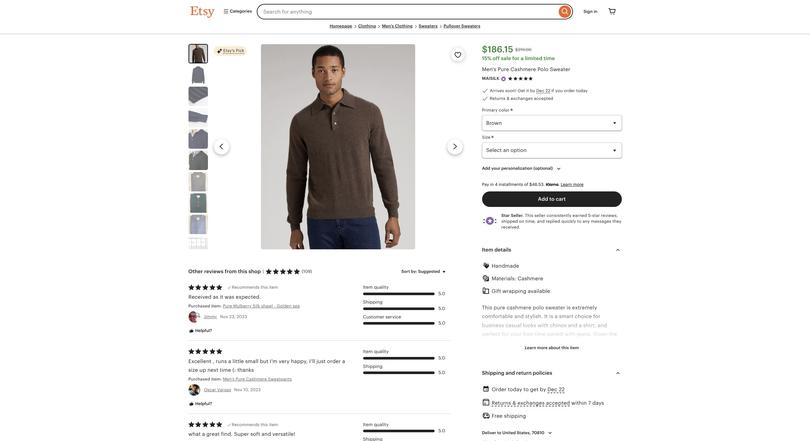 Task type: describe. For each thing, give the bounding box(es) containing it.
recommends this item for expected.
[[232, 285, 278, 290]]

pay
[[482, 182, 489, 187]]

0 horizontal spatial dec
[[537, 88, 545, 93]]

item inside dropdown button
[[482, 247, 494, 253]]

soft,
[[599, 428, 610, 434]]

time inside this pure cashmere polo sweater is extremely comfortable and stylish. it is a smart choice for business casual looks with chinos and a shirt, and perfect for your free time paired with jeans. given the insulating property of cashmere, you can wear it from autumn to spring.
[[535, 332, 546, 337]]

2 vertical spatial cashmere
[[246, 377, 267, 382]]

great
[[207, 432, 220, 437]]

and inside • fully fashioned for a better fit, wearing this soft, warm and luxury sweater, people enjoy comfort an
[[498, 437, 507, 442]]

item quality for what a great find. super soft and versatile!
[[363, 422, 389, 427]]

extremely
[[573, 305, 598, 311]]

looks
[[523, 323, 537, 328]]

quickly
[[562, 219, 577, 224]]

1 vertical spatial by
[[540, 387, 547, 393]]

earned
[[573, 213, 588, 218]]

states,
[[517, 431, 531, 436]]

this for seller
[[525, 213, 534, 218]]

learn more about this item
[[525, 346, 579, 351]]

mulberry
[[233, 304, 252, 309]]

reviews
[[204, 269, 224, 275]]

ribbed
[[598, 402, 615, 408]]

purchased item: men's pure cashmere sweatpants
[[189, 377, 292, 382]]

15%
[[482, 56, 492, 61]]

and up given
[[598, 323, 608, 328]]

more inside "dropdown button"
[[538, 346, 548, 351]]

comfort
[[582, 437, 603, 442]]

deliver to united states, 70810
[[482, 431, 545, 436]]

this pure cashmere polo sweater is extremely comfortable and stylish. it is a smart choice for business casual looks with chinos and a shirt, and perfect for your free time paired with jeans. given the insulating property of cashmere, you can wear it from autumn to spring.
[[482, 305, 618, 355]]

this left shop
[[238, 269, 247, 275]]

0 vertical spatial learn
[[561, 182, 573, 187]]

0 vertical spatial 22
[[546, 88, 551, 93]]

helpful? button for received as it was expected.
[[184, 325, 217, 337]]

handmade
[[492, 263, 520, 269]]

sort by: suggested button
[[397, 265, 453, 279]]

recommends this item for super
[[232, 423, 278, 427]]

it for as
[[220, 295, 223, 300]]

1 vertical spatial nov
[[234, 388, 242, 393]]

(109)
[[302, 269, 312, 274]]

primary
[[482, 108, 498, 113]]

return
[[517, 371, 532, 376]]

made
[[486, 376, 500, 381]]

shipping
[[505, 414, 526, 419]]

recommends for expected.
[[232, 285, 260, 290]]

men's pure cashmere polo sweater image 4 image
[[189, 108, 208, 128]]

spring.
[[510, 349, 529, 355]]

1 horizontal spatial is
[[567, 305, 571, 311]]

item quality for received as it was expected.
[[363, 285, 389, 290]]

to inside deliver to united states, 70810 dropdown button
[[498, 431, 502, 436]]

your inside add your personalization (optional) dropdown button
[[492, 166, 501, 171]]

shipped
[[502, 219, 518, 224]]

excellent
[[189, 359, 212, 364]]

a right just on the left bottom of the page
[[343, 359, 345, 364]]

add for add to cart
[[538, 197, 549, 202]]

i'll
[[310, 359, 315, 364]]

3 5.0 from the top
[[439, 321, 446, 326]]

and down smart
[[569, 323, 578, 328]]

• classic style and well made in every details. ribbed neck, rib trim at cuffs and waistband.
[[482, 402, 615, 416]]

clothing link
[[359, 24, 376, 28]]

silk
[[253, 304, 260, 309]]

item for received as it was expected.
[[269, 285, 278, 290]]

recommends for super
[[232, 423, 260, 427]]

made inside • classic style and well made in every details. ribbed neck, rib trim at cuffs and waistband.
[[541, 402, 555, 408]]

2 horizontal spatial with
[[565, 332, 576, 337]]

about
[[549, 346, 561, 351]]

the inside this pure cashmere polo sweater is extremely comfortable and stylish. it is a smart choice for business casual looks with chinos and a shirt, and perfect for your free time paired with jeans. given the insulating property of cashmere, you can wear it from autumn to spring.
[[610, 332, 618, 337]]

golden
[[277, 304, 292, 309]]

and up at
[[518, 402, 528, 408]]

given
[[594, 332, 608, 337]]

1 horizontal spatial of
[[525, 182, 529, 187]]

pick
[[236, 48, 244, 53]]

replied
[[546, 219, 561, 224]]

1 vertical spatial is
[[550, 314, 554, 320]]

in for sign
[[594, 9, 598, 14]]

installments
[[499, 182, 524, 187]]

can
[[577, 340, 586, 346]]

cuffs
[[524, 411, 536, 416]]

menu bar containing homepage
[[190, 23, 620, 34]]

0 horizontal spatial from
[[225, 269, 237, 275]]

0 vertical spatial with
[[538, 323, 549, 328]]

autumn
[[482, 349, 502, 355]]

and down returns & exchanges accepted within 7 days
[[538, 411, 547, 416]]

shipping inside shipping and return policies dropdown button
[[482, 371, 505, 376]]

color
[[499, 108, 510, 113]]

seller.
[[511, 213, 524, 218]]

customer
[[363, 314, 385, 320]]

item inside "dropdown button"
[[570, 346, 579, 351]]

& for returns & exchanges accepted
[[507, 96, 510, 101]]

time inside the excellent , runs a little small but i'm very happy, i'll just order a size up next time (: thanks
[[220, 368, 231, 373]]

neck,
[[482, 411, 496, 416]]

deliver to united states, 70810 button
[[478, 427, 559, 440]]

cashmere for pure
[[498, 367, 523, 372]]

materials:
[[492, 276, 517, 282]]

etsy's pick
[[224, 48, 244, 53]]

this inside "dropdown button"
[[562, 346, 569, 351]]

men's pure cashmere polo sweater blue calcite image
[[189, 215, 208, 234]]

1 horizontal spatial order
[[564, 88, 576, 93]]

personalization
[[502, 166, 533, 171]]

0 horizontal spatial 2023
[[237, 315, 247, 320]]

men's pure cashmere polo sweater
[[482, 67, 571, 72]]

1 vertical spatial cashmere
[[518, 276, 544, 282]]

a inside • made of 100% pure mongolian cashmere, sustainable cashmere made from the highest quality grade a fibers, knitted with finest 2-ply yarn.
[[602, 384, 606, 390]]

jimmy
[[204, 315, 217, 320]]

you inside this pure cashmere polo sweater is extremely comfortable and stylish. it is a smart choice for business casual looks with chinos and a shirt, and perfect for your free time paired with jeans. given the insulating property of cashmere, you can wear it from autumn to spring.
[[566, 340, 575, 346]]

pure inside • made of 100% pure mongolian cashmere, sustainable cashmere made from the highest quality grade a fibers, knitted with finest 2-ply yarn.
[[523, 376, 534, 381]]

purchased for received as it was expected.
[[189, 304, 210, 309]]

this down |
[[261, 285, 268, 290]]

runs
[[216, 359, 227, 364]]

0 vertical spatial for
[[513, 56, 520, 61]]

0 vertical spatial today
[[577, 88, 588, 93]]

from inside this pure cashmere polo sweater is extremely comfortable and stylish. it is a smart choice for business casual looks with chinos and a shirt, and perfect for your free time paired with jeans. given the insulating property of cashmere, you can wear it from autumn to spring.
[[606, 340, 618, 346]]

of inside this pure cashmere polo sweater is extremely comfortable and stylish. it is a smart choice for business casual looks with chinos and a shirt, and perfect for your free time paired with jeans. given the insulating property of cashmere, you can wear it from autumn to spring.
[[532, 340, 537, 346]]

wearing
[[567, 428, 587, 434]]

free
[[492, 414, 503, 419]]

what
[[189, 432, 201, 437]]

• fully fashioned for a better fit, wearing this soft, warm and luxury sweater, people enjoy comfort an
[[482, 428, 613, 442]]

0 vertical spatial time
[[544, 56, 555, 61]]

pure mulberry silk shawl - golden sea link
[[223, 304, 310, 310]]

2 clothing from the left
[[395, 24, 413, 28]]

details.
[[578, 402, 596, 408]]

4 5.0 from the top
[[439, 356, 446, 361]]

men's pure cashmere polo sweater forest green image
[[189, 194, 208, 213]]

1 vertical spatial 2023
[[250, 388, 261, 393]]

helpful? for excellent , runs a little small but i'm very happy, i'll just order a size up next time (: thanks
[[194, 402, 212, 407]]

happy,
[[291, 359, 308, 364]]

luxury
[[509, 437, 524, 442]]

for
[[526, 428, 534, 434]]

shop
[[249, 269, 261, 275]]

0 vertical spatial cashmere
[[511, 67, 537, 72]]

size
[[482, 135, 492, 140]]

add your personalization (optional)
[[482, 166, 553, 171]]

other reviews from this shop |
[[189, 269, 264, 275]]

• for • made of 100% pure mongolian cashmere, sustainable cashmere made from the highest quality grade a fibers, knitted with finest 2-ply yarn.
[[482, 376, 484, 381]]

free shipping
[[492, 414, 526, 419]]

men's pure cashmere polo sweater gray image
[[189, 172, 208, 192]]

• made of 100% pure mongolian cashmere, sustainable cashmere made from the highest quality grade a fibers, knitted with finest 2-ply yarn.
[[482, 376, 620, 399]]

categories button
[[218, 6, 255, 17]]

it for soon! get
[[527, 88, 529, 93]]

better
[[541, 428, 556, 434]]

fully
[[486, 428, 497, 434]]

wear
[[587, 340, 600, 346]]

purchased for excellent , runs a little small but i'm very happy, i'll just order a size up next time (: thanks
[[189, 377, 210, 382]]

1 horizontal spatial dec
[[548, 387, 558, 393]]

klarna
[[546, 182, 559, 187]]

0 horizontal spatial by
[[531, 88, 536, 93]]

your inside this pure cashmere polo sweater is extremely comfortable and stylish. it is a smart choice for business casual looks with chinos and a shirt, and perfect for your free time paired with jeans. given the insulating property of cashmere, you can wear it from autumn to spring.
[[511, 332, 522, 337]]

available
[[528, 289, 551, 294]]

service
[[386, 314, 401, 320]]

order inside the excellent , runs a little small but i'm very happy, i'll just order a size up next time (: thanks
[[327, 359, 341, 364]]

shawl
[[261, 304, 273, 309]]

to left the get
[[524, 387, 529, 393]]

2-
[[547, 393, 552, 399]]

star
[[593, 213, 601, 218]]

returns & exchanges accepted
[[490, 96, 554, 101]]

pure down thanks
[[236, 377, 245, 382]]

and inside this seller consistently earned 5-star reviews, shipped on time, and replied quickly to any messages they received.
[[538, 219, 545, 224]]

and inside shipping and return policies dropdown button
[[506, 371, 515, 376]]

0 horizontal spatial men's pure cashmere polo sweater brown image
[[189, 45, 207, 63]]

primary color
[[482, 108, 511, 113]]

etsy's pick button
[[214, 46, 247, 56]]

to inside this pure cashmere polo sweater is extremely comfortable and stylish. it is a smart choice for business casual looks with chinos and a shirt, and perfect for your free time paired with jeans. given the insulating property of cashmere, you can wear it from autumn to spring.
[[504, 349, 509, 355]]

jimmy link
[[204, 315, 217, 320]]

sweater for this pure cashmere polo sweater is extremely comfortable and stylish. it is a smart choice for business casual looks with chinos and a shirt, and perfect for your free time paired with jeans. given the insulating property of cashmere, you can wear it from autumn to spring.
[[546, 305, 566, 311]]

as
[[213, 295, 219, 300]]

vargas
[[217, 388, 231, 393]]

in for pay
[[491, 182, 494, 187]]

time,
[[526, 219, 536, 224]]

and up casual at the bottom
[[515, 314, 524, 320]]

.
[[559, 182, 560, 187]]

to inside the add to cart button
[[550, 197, 555, 202]]



Task type: locate. For each thing, give the bounding box(es) containing it.
6 5.0 from the top
[[439, 429, 446, 434]]

returns
[[490, 96, 506, 101], [492, 401, 512, 406]]

clothing down search for anything text field
[[395, 24, 413, 28]]

2 vertical spatial cashmere
[[482, 384, 507, 390]]

is
[[567, 305, 571, 311], [550, 314, 554, 320]]

sort
[[402, 269, 410, 274]]

1 vertical spatial 22
[[559, 387, 565, 393]]

22 up yarn.
[[559, 387, 565, 393]]

helpful? button down oscar
[[184, 398, 217, 410]]

returns for returns & exchanges accepted
[[490, 96, 506, 101]]

1 vertical spatial more
[[538, 346, 548, 351]]

item: for as
[[211, 304, 222, 309]]

0 vertical spatial exchanges
[[511, 96, 533, 101]]

star_seller image
[[501, 76, 507, 82]]

a up chinos
[[555, 314, 558, 320]]

arrives soon! get it by dec 22 if you order today
[[490, 88, 588, 93]]

sweater up it
[[546, 305, 566, 311]]

your up 4
[[492, 166, 501, 171]]

0 horizontal spatial this
[[482, 305, 493, 311]]

reviews,
[[602, 213, 619, 218]]

5 5.0 from the top
[[439, 370, 446, 376]]

helpful? button for excellent , runs a little small but i'm very happy, i'll just order a size up next time (: thanks
[[184, 398, 217, 410]]

1 vertical spatial with
[[565, 332, 576, 337]]

add to cart
[[538, 197, 566, 202]]

cashmere, up grade
[[564, 376, 590, 381]]

1 vertical spatial it
[[220, 295, 223, 300]]

men's pure cashmere polo sweater charcoal blue image
[[189, 130, 208, 149]]

a right for
[[536, 428, 539, 434]]

the inside • made of 100% pure mongolian cashmere, sustainable cashmere made from the highest quality grade a fibers, knitted with finest 2-ply yarn.
[[538, 384, 546, 390]]

made down 2-
[[541, 402, 555, 408]]

• left made
[[482, 376, 484, 381]]

exchanges down 'finest'
[[518, 401, 545, 406]]

pullover sweaters
[[444, 24, 481, 28]]

this right the about
[[562, 346, 569, 351]]

2 item quality from the top
[[363, 349, 389, 354]]

with down order today to get by dec 22
[[519, 393, 530, 399]]

for down casual at the bottom
[[502, 332, 509, 337]]

shipping and return policies
[[482, 371, 553, 376]]

add up pay
[[482, 166, 491, 171]]

1 vertical spatial the
[[538, 384, 546, 390]]

purchased item: pure mulberry silk shawl - golden sea
[[189, 304, 300, 309]]

it
[[545, 314, 548, 320]]

item down 'jeans.'
[[570, 346, 579, 351]]

learn more about this item button
[[520, 343, 584, 354]]

1 horizontal spatial 22
[[559, 387, 565, 393]]

2 vertical spatial from
[[524, 384, 536, 390]]

0 vertical spatial in
[[594, 9, 598, 14]]

0 vertical spatial pure
[[494, 305, 506, 311]]

of
[[525, 182, 529, 187], [532, 340, 537, 346], [501, 376, 506, 381]]

1 sweaters from the left
[[419, 24, 438, 28]]

shipping for excellent , runs a little small but i'm very happy, i'll just order a size up next time (: thanks
[[363, 364, 383, 369]]

1 horizontal spatial made
[[541, 402, 555, 408]]

cashmere inside • made of 100% pure mongolian cashmere, sustainable cashmere made from the highest quality grade a fibers, knitted with finest 2-ply yarn.
[[482, 384, 507, 390]]

order right if
[[564, 88, 576, 93]]

0 vertical spatial it
[[527, 88, 529, 93]]

2 item: from the top
[[211, 377, 222, 382]]

0 vertical spatial sweater
[[546, 305, 566, 311]]

pure inside this pure cashmere polo sweater is extremely comfortable and stylish. it is a smart choice for business casual looks with chinos and a shirt, and perfect for your free time paired with jeans. given the insulating property of cashmere, you can wear it from autumn to spring.
[[494, 305, 506, 311]]

this inside • fully fashioned for a better fit, wearing this soft, warm and luxury sweater, people enjoy comfort an
[[588, 428, 598, 434]]

sweater inside this pure cashmere polo sweater is extremely comfortable and stylish. it is a smart choice for business casual looks with chinos and a shirt, and perfect for your free time paired with jeans. given the insulating property of cashmere, you can wear it from autumn to spring.
[[546, 305, 566, 311]]

• down 'autumn'
[[482, 367, 484, 372]]

1 • from the top
[[482, 367, 484, 372]]

1 horizontal spatial add
[[538, 197, 549, 202]]

sweater up mongolian
[[537, 367, 557, 372]]

recommends this item up expected.
[[232, 285, 278, 290]]

time left (:
[[220, 368, 231, 373]]

men's clothing
[[382, 24, 413, 28]]

clothing right homepage
[[359, 24, 376, 28]]

nov left 10,
[[234, 388, 242, 393]]

with down it
[[538, 323, 549, 328]]

banner containing categories
[[179, 0, 632, 23]]

sustainable
[[591, 376, 620, 381]]

0 vertical spatial you
[[556, 88, 563, 93]]

in
[[594, 9, 598, 14], [491, 182, 494, 187], [556, 402, 561, 408]]

in down ply
[[556, 402, 561, 408]]

smart
[[560, 314, 574, 320]]

etsy's
[[224, 48, 235, 53]]

2 vertical spatial item quality
[[363, 422, 389, 427]]

of left $46.53.
[[525, 182, 529, 187]]

men's inside menu bar
[[382, 24, 394, 28]]

a inside • fully fashioned for a better fit, wearing this soft, warm and luxury sweater, people enjoy comfort an
[[536, 428, 539, 434]]

0 vertical spatial 2023
[[237, 315, 247, 320]]

0 horizontal spatial clothing
[[359, 24, 376, 28]]

more left the about
[[538, 346, 548, 351]]

• left fully
[[482, 428, 484, 434]]

1 vertical spatial recommends
[[232, 423, 260, 427]]

0 horizontal spatial is
[[550, 314, 554, 320]]

shipping for received as it was expected.
[[363, 300, 383, 305]]

22
[[546, 88, 551, 93], [559, 387, 565, 393]]

in inside • classic style and well made in every details. ribbed neck, rib trim at cuffs and waistband.
[[556, 402, 561, 408]]

cashmere down thanks
[[246, 377, 267, 382]]

shipping
[[363, 300, 383, 305], [363, 364, 383, 369], [482, 371, 505, 376]]

1 horizontal spatial the
[[610, 332, 618, 337]]

accepted down ply
[[547, 401, 570, 406]]

exchanges
[[511, 96, 533, 101], [518, 401, 545, 406]]

0 horizontal spatial with
[[519, 393, 530, 399]]

0 horizontal spatial today
[[508, 387, 523, 393]]

1 horizontal spatial in
[[556, 402, 561, 408]]

1 vertical spatial accepted
[[547, 401, 570, 406]]

warm
[[482, 437, 496, 442]]

but
[[260, 359, 269, 364]]

soft
[[251, 432, 260, 437]]

the right given
[[610, 332, 618, 337]]

1 vertical spatial cashmere,
[[564, 376, 590, 381]]

of inside • made of 100% pure mongolian cashmere, sustainable cashmere made from the highest quality grade a fibers, knitted with finest 2-ply yarn.
[[501, 376, 506, 381]]

(optional)
[[534, 166, 553, 171]]

to down earned
[[578, 219, 582, 224]]

suggested
[[419, 269, 440, 274]]

2 horizontal spatial of
[[532, 340, 537, 346]]

item up -
[[269, 285, 278, 290]]

learn down the free
[[525, 346, 537, 351]]

is up smart
[[567, 305, 571, 311]]

men's for men's pure cashmere polo sweater
[[482, 67, 497, 72]]

and down seller
[[538, 219, 545, 224]]

0 vertical spatial of
[[525, 182, 529, 187]]

1 vertical spatial item quality
[[363, 349, 389, 354]]

mongolian
[[536, 376, 562, 381]]

0 vertical spatial item quality
[[363, 285, 389, 290]]

1 horizontal spatial sweaters
[[462, 24, 481, 28]]

men's pure cashmere polo sweater image 2 image
[[189, 65, 208, 85]]

1 5.0 from the top
[[439, 291, 446, 297]]

quality for excellent , runs a little small but i'm very happy, i'll just order a size up next time (: thanks
[[374, 349, 389, 354]]

accepted for returns & exchanges accepted
[[534, 96, 554, 101]]

it right as
[[220, 295, 223, 300]]

soon! get
[[506, 88, 526, 93]]

0 horizontal spatial it
[[220, 295, 223, 300]]

made inside • made of 100% pure mongolian cashmere, sustainable cashmere made from the highest quality grade a fibers, knitted with finest 2-ply yarn.
[[509, 384, 523, 390]]

item: down as
[[211, 304, 222, 309]]

0 vertical spatial item
[[269, 285, 278, 290]]

0 vertical spatial accepted
[[534, 96, 554, 101]]

helpful? for received as it was expected.
[[194, 329, 212, 333]]

menu bar
[[190, 23, 620, 34]]

cashmere for pure
[[507, 305, 532, 311]]

and left return
[[506, 371, 515, 376]]

2 vertical spatial men's
[[223, 377, 235, 382]]

0 vertical spatial made
[[509, 384, 523, 390]]

1 horizontal spatial clothing
[[395, 24, 413, 28]]

dec
[[537, 88, 545, 93], [548, 387, 558, 393]]

1 vertical spatial your
[[511, 332, 522, 337]]

5.0
[[439, 291, 446, 297], [439, 306, 446, 311], [439, 321, 446, 326], [439, 356, 446, 361], [439, 370, 446, 376], [439, 429, 446, 434]]

quality for received as it was expected.
[[374, 285, 389, 290]]

1 item quality from the top
[[363, 285, 389, 290]]

cashmere inside this pure cashmere polo sweater is extremely comfortable and stylish. it is a smart choice for business casual looks with chinos and a shirt, and perfect for your free time paired with jeans. given the insulating property of cashmere, you can wear it from autumn to spring.
[[507, 305, 532, 311]]

Search for anything text field
[[257, 4, 558, 19]]

add inside button
[[538, 197, 549, 202]]

men's pure cashmere polo sweater image 10 image
[[189, 236, 208, 256]]

1 helpful? from the top
[[194, 329, 212, 333]]

pure up made
[[486, 367, 497, 372]]

small
[[245, 359, 259, 364]]

item for what a great find. super soft and versatile!
[[363, 422, 373, 427]]

item for what a great find. super soft and versatile!
[[269, 423, 278, 427]]

in inside button
[[594, 9, 598, 14]]

• for • classic style and well made in every details. ribbed neck, rib trim at cuffs and waistband.
[[482, 402, 484, 408]]

gift wrapping available
[[492, 289, 551, 294]]

was
[[225, 295, 235, 300]]

and right the "soft"
[[262, 432, 271, 437]]

0 horizontal spatial sweaters
[[419, 24, 438, 28]]

2 5.0 from the top
[[439, 306, 446, 311]]

men's pure cashmere sweatpants link
[[223, 377, 310, 383]]

1 horizontal spatial men's
[[382, 24, 394, 28]]

what a great find. super soft and versatile!
[[189, 432, 296, 437]]

1 horizontal spatial nov
[[234, 388, 242, 393]]

item: for ,
[[211, 377, 222, 382]]

0 vertical spatial order
[[564, 88, 576, 93]]

sweaters
[[419, 24, 438, 28], [462, 24, 481, 28]]

excellent , runs a little small but i'm very happy, i'll just order a size up next time (: thanks
[[189, 359, 345, 373]]

this inside this pure cashmere polo sweater is extremely comfortable and stylish. it is a smart choice for business casual looks with chinos and a shirt, and perfect for your free time paired with jeans. given the insulating property of cashmere, you can wear it from autumn to spring.
[[482, 305, 493, 311]]

0 vertical spatial your
[[492, 166, 501, 171]]

$186.15
[[482, 45, 514, 54]]

item quality for excellent , runs a little small but i'm very happy, i'll just order a size up next time (: thanks
[[363, 349, 389, 354]]

made down 100%
[[509, 384, 523, 390]]

None search field
[[257, 4, 573, 19]]

this up time,
[[525, 213, 534, 218]]

this up "what a great find. super soft and versatile!"
[[261, 423, 268, 427]]

1 horizontal spatial men's pure cashmere polo sweater brown image
[[261, 44, 415, 250]]

purchased down up
[[189, 377, 210, 382]]

1 vertical spatial made
[[541, 402, 555, 408]]

learn inside "dropdown button"
[[525, 346, 537, 351]]

get
[[531, 387, 539, 393]]

trim
[[506, 411, 516, 416]]

jeans.
[[577, 332, 592, 337]]

of left 100%
[[501, 376, 506, 381]]

$186.15 $219.00
[[482, 45, 532, 54]]

property
[[509, 340, 531, 346]]

1 vertical spatial helpful?
[[194, 402, 212, 407]]

1 recommends from the top
[[232, 285, 260, 290]]

,
[[213, 359, 215, 364]]

item
[[482, 247, 494, 253], [363, 285, 373, 290], [363, 349, 373, 354], [363, 422, 373, 427]]

cashmere, inside this pure cashmere polo sweater is extremely comfortable and stylish. it is a smart choice for business casual looks with chinos and a shirt, and perfect for your free time paired with jeans. given the insulating property of cashmere, you can wear it from autumn to spring.
[[539, 340, 565, 346]]

• inside • made of 100% pure mongolian cashmere, sustainable cashmere made from the highest quality grade a fibers, knitted with finest 2-ply yarn.
[[482, 376, 484, 381]]

from inside • made of 100% pure mongolian cashmere, sustainable cashmere made from the highest quality grade a fibers, knitted with finest 2-ply yarn.
[[524, 384, 536, 390]]

0 vertical spatial item:
[[211, 304, 222, 309]]

0 horizontal spatial made
[[509, 384, 523, 390]]

1 vertical spatial sweater
[[537, 367, 557, 372]]

0 vertical spatial the
[[610, 332, 618, 337]]

pullover
[[444, 24, 461, 28]]

enjoy
[[567, 437, 581, 442]]

1 vertical spatial today
[[508, 387, 523, 393]]

recommends up "what a great find. super soft and versatile!"
[[232, 423, 260, 427]]

cashmere
[[507, 305, 532, 311], [498, 367, 523, 372], [482, 384, 507, 390]]

it up returns & exchanges accepted
[[527, 88, 529, 93]]

0 vertical spatial nov
[[220, 315, 228, 320]]

this for pure
[[482, 305, 493, 311]]

0 vertical spatial cashmere
[[507, 305, 532, 311]]

• for • pure cashmere polo sweater
[[482, 367, 484, 372]]

waistband.
[[549, 411, 576, 416]]

days
[[593, 401, 605, 406]]

with left 'jeans.'
[[565, 332, 576, 337]]

for up shirt, on the bottom right
[[594, 314, 601, 320]]

0 horizontal spatial more
[[538, 346, 548, 351]]

2 helpful? from the top
[[194, 402, 212, 407]]

1 vertical spatial learn
[[525, 346, 537, 351]]

item details
[[482, 247, 512, 253]]

cashmere down gift wrapping available
[[507, 305, 532, 311]]

in right sign
[[594, 9, 598, 14]]

1 horizontal spatial pure
[[523, 376, 534, 381]]

order today to get by dec 22
[[492, 387, 565, 393]]

2 • from the top
[[482, 376, 484, 381]]

1 clothing from the left
[[359, 24, 376, 28]]

0 horizontal spatial pure
[[494, 305, 506, 311]]

3 • from the top
[[482, 402, 484, 408]]

2023 right 10,
[[250, 388, 261, 393]]

materials: cashmere
[[492, 276, 544, 282]]

item up the versatile!
[[269, 423, 278, 427]]

of down the free
[[532, 340, 537, 346]]

0 vertical spatial polo
[[533, 305, 545, 311]]

cashmere down 15% off sale for a limited time
[[511, 67, 537, 72]]

1 item: from the top
[[211, 304, 222, 309]]

from right reviews
[[225, 269, 237, 275]]

1 helpful? button from the top
[[184, 325, 217, 337]]

to left spring. at the right of the page
[[504, 349, 509, 355]]

recommends this item up the "soft"
[[232, 423, 278, 427]]

2023 right 23,
[[237, 315, 247, 320]]

item for received as it was expected.
[[363, 285, 373, 290]]

1 horizontal spatial a
[[602, 384, 606, 390]]

1 vertical spatial for
[[594, 314, 601, 320]]

3 item quality from the top
[[363, 422, 389, 427]]

polo for pure
[[533, 305, 545, 311]]

• inside • fully fashioned for a better fit, wearing this soft, warm and luxury sweater, people enjoy comfort an
[[482, 428, 484, 434]]

helpful? down jimmy
[[194, 329, 212, 333]]

2 vertical spatial item
[[269, 423, 278, 427]]

pure up "comfortable"
[[494, 305, 506, 311]]

1 horizontal spatial this
[[525, 213, 534, 218]]

your down casual at the bottom
[[511, 332, 522, 337]]

polo inside this pure cashmere polo sweater is extremely comfortable and stylish. it is a smart choice for business casual looks with chinos and a shirt, and perfect for your free time paired with jeans. given the insulating property of cashmere, you can wear it from autumn to spring.
[[533, 305, 545, 311]]

dec up ply
[[548, 387, 558, 393]]

2 horizontal spatial it
[[601, 340, 604, 346]]

accepted for returns & exchanges accepted within 7 days
[[547, 401, 570, 406]]

men's pure cashmere polo sweater velvet black image
[[189, 151, 208, 170]]

2 vertical spatial time
[[220, 368, 231, 373]]

time right the free
[[535, 332, 546, 337]]

cashmere, inside • made of 100% pure mongolian cashmere, sustainable cashmere made from the highest quality grade a fibers, knitted with finest 2-ply yarn.
[[564, 376, 590, 381]]

2 vertical spatial for
[[502, 332, 509, 337]]

1 vertical spatial of
[[532, 340, 537, 346]]

order
[[492, 387, 507, 393]]

more
[[574, 182, 584, 187], [538, 346, 548, 351]]

100%
[[508, 376, 521, 381]]

2 vertical spatial shipping
[[482, 371, 505, 376]]

highest
[[547, 384, 566, 390]]

gift
[[492, 289, 502, 294]]

sweaters right pullover at the right top
[[462, 24, 481, 28]]

1 vertical spatial item:
[[211, 377, 222, 382]]

sweaters left pullover at the right top
[[419, 24, 438, 28]]

learn right .
[[561, 182, 573, 187]]

0 vertical spatial a
[[602, 384, 606, 390]]

returns for returns & exchanges accepted within 7 days
[[492, 401, 512, 406]]

quality for what a great find. super soft and versatile!
[[374, 422, 389, 427]]

today up knitted
[[508, 387, 523, 393]]

fashioned
[[499, 428, 525, 434]]

1 vertical spatial a
[[536, 428, 539, 434]]

learn more button
[[561, 182, 584, 187]]

22 left if
[[546, 88, 551, 93]]

grade
[[586, 384, 601, 390]]

to left cart
[[550, 197, 555, 202]]

(:
[[233, 368, 236, 373]]

1 purchased from the top
[[189, 304, 210, 309]]

time
[[544, 56, 555, 61], [535, 332, 546, 337], [220, 368, 231, 373]]

& down knitted
[[513, 401, 517, 406]]

1 vertical spatial shipping
[[363, 364, 383, 369]]

a right what
[[202, 432, 205, 437]]

add down $46.53.
[[538, 197, 549, 202]]

0 vertical spatial shipping
[[363, 300, 383, 305]]

0 horizontal spatial 22
[[546, 88, 551, 93]]

2 purchased from the top
[[189, 377, 210, 382]]

you right if
[[556, 88, 563, 93]]

exchanges for returns & exchanges accepted
[[511, 96, 533, 101]]

&
[[507, 96, 510, 101], [513, 401, 517, 406]]

0 vertical spatial cashmere,
[[539, 340, 565, 346]]

0 horizontal spatial your
[[492, 166, 501, 171]]

2 horizontal spatial men's
[[482, 67, 497, 72]]

1 horizontal spatial you
[[566, 340, 575, 346]]

from up 'finest'
[[524, 384, 536, 390]]

quality
[[374, 285, 389, 290], [374, 349, 389, 354], [567, 384, 585, 390], [374, 422, 389, 427]]

men's down (:
[[223, 377, 235, 382]]

men's pure cashmere polo sweater brown image
[[261, 44, 415, 250], [189, 45, 207, 63]]

fit,
[[558, 428, 565, 434]]

helpful? down oscar
[[194, 402, 212, 407]]

men's for men's clothing
[[382, 24, 394, 28]]

men's right clothing link
[[382, 24, 394, 28]]

a down $219.00
[[521, 56, 524, 61]]

1 vertical spatial polo
[[525, 367, 536, 372]]

7
[[589, 401, 592, 406]]

sweaters link
[[419, 24, 438, 28]]

the up 'finest'
[[538, 384, 546, 390]]

2 recommends from the top
[[232, 423, 260, 427]]

with inside • made of 100% pure mongolian cashmere, sustainable cashmere made from the highest quality grade a fibers, knitted with finest 2-ply yarn.
[[519, 393, 530, 399]]

0 horizontal spatial a
[[536, 428, 539, 434]]

to inside this seller consistently earned 5-star reviews, shipped on time, and replied quickly to any messages they received.
[[578, 219, 582, 224]]

1 vertical spatial recommends this item
[[232, 423, 278, 427]]

by up 'finest'
[[540, 387, 547, 393]]

4 • from the top
[[482, 428, 484, 434]]

2 recommends this item from the top
[[232, 423, 278, 427]]

is right it
[[550, 314, 554, 320]]

a right runs in the bottom left of the page
[[228, 359, 231, 364]]

men's pure cashmere polo sweater image 3 image
[[189, 87, 208, 106]]

2 helpful? button from the top
[[184, 398, 217, 410]]

2 sweaters from the left
[[462, 24, 481, 28]]

cashmere, down paired
[[539, 340, 565, 346]]

they
[[613, 219, 622, 224]]

2 vertical spatial with
[[519, 393, 530, 399]]

casual
[[506, 323, 522, 328]]

limited
[[525, 56, 543, 61]]

finest
[[531, 393, 545, 399]]

1 recommends this item from the top
[[232, 285, 278, 290]]

oscar vargas link
[[204, 388, 231, 393]]

polo for pure
[[525, 367, 536, 372]]

quality inside • made of 100% pure mongolian cashmere, sustainable cashmere made from the highest quality grade a fibers, knitted with finest 2-ply yarn.
[[567, 384, 585, 390]]

0 vertical spatial this
[[525, 213, 534, 218]]

1 vertical spatial this
[[482, 305, 493, 311]]

pullover sweaters link
[[444, 24, 481, 28]]

cashmere up 100%
[[498, 367, 523, 372]]

0 vertical spatial more
[[574, 182, 584, 187]]

chinos
[[550, 323, 567, 328]]

sweater,
[[526, 437, 547, 442]]

1 horizontal spatial from
[[524, 384, 536, 390]]

& for returns & exchanges accepted within 7 days
[[513, 401, 517, 406]]

1 vertical spatial &
[[513, 401, 517, 406]]

item: down next
[[211, 377, 222, 382]]

pure up star_seller image
[[498, 67, 510, 72]]

more right .
[[574, 182, 584, 187]]

sweater for • pure cashmere polo sweater
[[537, 367, 557, 372]]

1 horizontal spatial today
[[577, 88, 588, 93]]

a down the choice
[[580, 323, 582, 328]]

• for • fully fashioned for a better fit, wearing this soft, warm and luxury sweater, people enjoy comfort an
[[482, 428, 484, 434]]

a down sustainable
[[602, 384, 606, 390]]

for
[[513, 56, 520, 61], [594, 314, 601, 320], [502, 332, 509, 337]]

this inside this seller consistently earned 5-star reviews, shipped on time, and replied quickly to any messages they received.
[[525, 213, 534, 218]]

dec 22 button
[[548, 385, 565, 395]]

helpful? button down jimmy
[[184, 325, 217, 337]]

this up "comfortable"
[[482, 305, 493, 311]]

0 horizontal spatial learn
[[525, 346, 537, 351]]

add for add your personalization (optional)
[[482, 166, 491, 171]]

it inside this pure cashmere polo sweater is extremely comfortable and stylish. it is a smart choice for business casual looks with chinos and a shirt, and perfect for your free time paired with jeans. given the insulating property of cashmere, you can wear it from autumn to spring.
[[601, 340, 604, 346]]

exchanges for returns & exchanges accepted within 7 days
[[518, 401, 545, 406]]

item for excellent , runs a little small but i'm very happy, i'll just order a size up next time (: thanks
[[363, 349, 373, 354]]

add inside add your personalization (optional) dropdown button
[[482, 166, 491, 171]]

0 horizontal spatial nov
[[220, 315, 228, 320]]

this
[[238, 269, 247, 275], [261, 285, 268, 290], [562, 346, 569, 351], [261, 423, 268, 427], [588, 428, 598, 434]]

• inside • classic style and well made in every details. ribbed neck, rib trim at cuffs and waistband.
[[482, 402, 484, 408]]

pure down was
[[223, 304, 232, 309]]

well
[[529, 402, 539, 408]]

sea
[[293, 304, 300, 309]]

banner
[[179, 0, 632, 23]]

order right just on the left bottom of the page
[[327, 359, 341, 364]]



Task type: vqa. For each thing, say whether or not it's contained in the screenshot.
stylish.
yes



